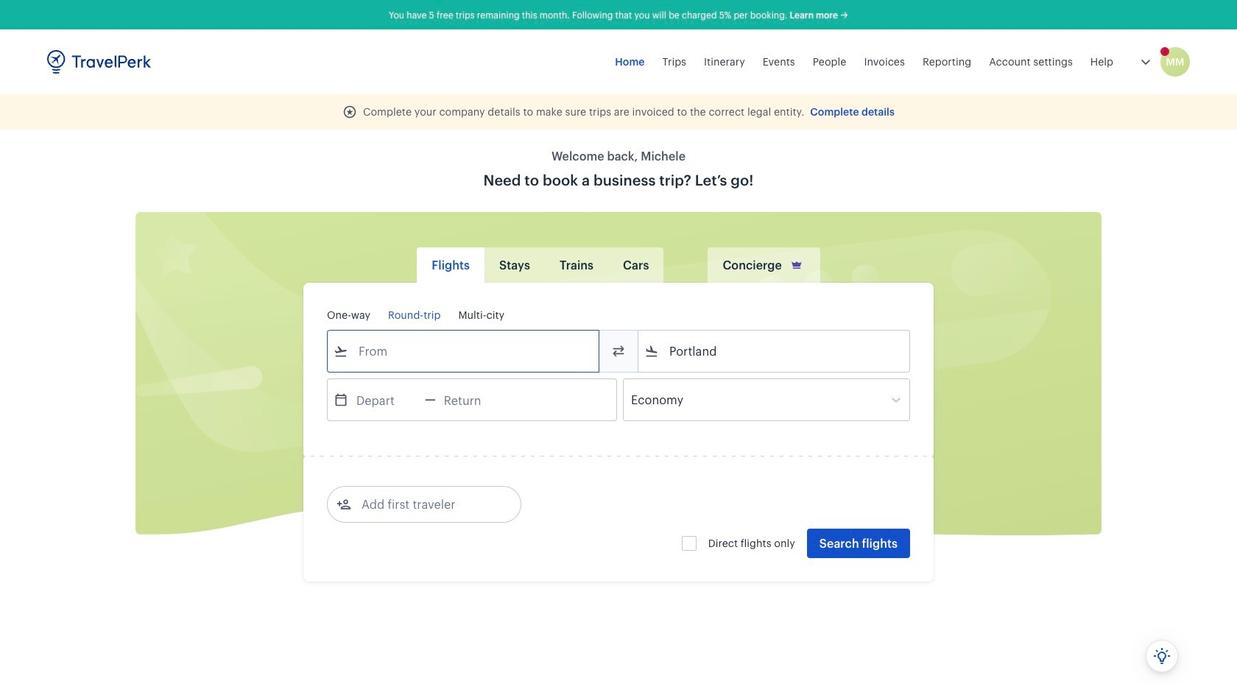 Task type: describe. For each thing, give the bounding box(es) containing it.
Depart text field
[[348, 379, 425, 421]]

Return text field
[[436, 379, 512, 421]]



Task type: vqa. For each thing, say whether or not it's contained in the screenshot.
the Move forward to switch to the next month. image
no



Task type: locate. For each thing, give the bounding box(es) containing it.
To search field
[[659, 340, 890, 363]]

From search field
[[348, 340, 580, 363]]

Add first traveler search field
[[351, 493, 505, 516]]



